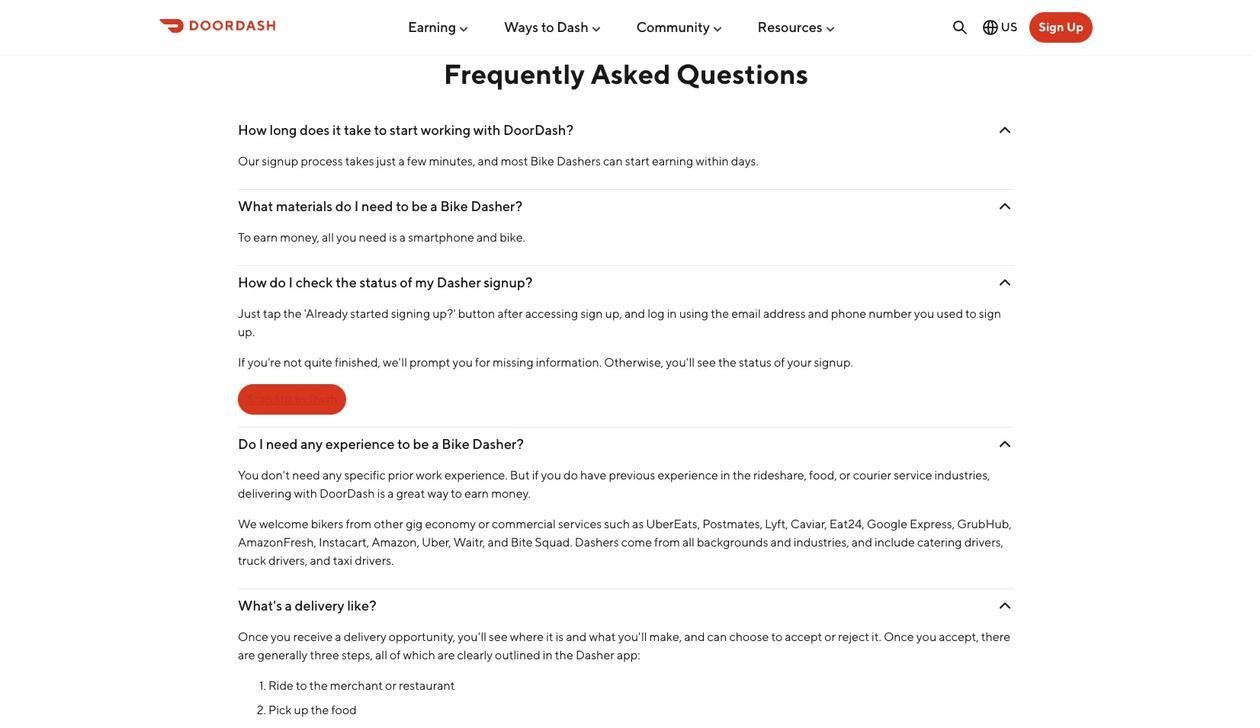 Task type: locate. For each thing, give the bounding box(es) containing it.
chevron down image for doordash?
[[996, 121, 1015, 139]]

1 horizontal spatial can
[[708, 630, 727, 645]]

the left rideshare,
[[733, 468, 751, 483]]

a left great
[[388, 487, 394, 501]]

1 horizontal spatial up
[[1067, 20, 1084, 34]]

i
[[355, 198, 359, 214], [289, 275, 293, 291], [259, 436, 263, 452]]

have
[[581, 468, 607, 483]]

0 horizontal spatial are
[[238, 649, 255, 663]]

to left accept in the bottom right of the page
[[772, 630, 783, 645]]

0 vertical spatial drivers,
[[965, 536, 1004, 550]]

industries, right service
[[935, 468, 991, 483]]

we'll
[[383, 356, 407, 370]]

0 vertical spatial all
[[322, 230, 334, 245]]

of left your at right
[[774, 356, 785, 370]]

be for need
[[412, 198, 428, 214]]

to right used on the right top
[[966, 307, 977, 321]]

any down sign up to dash link
[[301, 436, 323, 452]]

1 horizontal spatial with
[[474, 122, 501, 138]]

of left my
[[400, 275, 413, 291]]

it
[[333, 122, 341, 138], [546, 630, 554, 645]]

1 vertical spatial i
[[289, 275, 293, 291]]

the inside once you receive a delivery opportunity, you'll see where it is and what you'll make, and can choose to accept or reject it. once you accept, there are generally three steps, all of which are clearly outlined in the dasher app:
[[555, 649, 574, 663]]

you'll right otherwise,
[[666, 356, 695, 370]]

be up the work
[[413, 436, 429, 452]]

the
[[336, 275, 357, 291], [284, 307, 302, 321], [711, 307, 730, 321], [719, 356, 737, 370], [733, 468, 751, 483], [555, 649, 574, 663], [310, 679, 328, 694], [311, 703, 329, 718]]

and right the up,
[[625, 307, 646, 321]]

i left the check
[[289, 275, 293, 291]]

do up the tap
[[270, 275, 286, 291]]

once you receive a delivery opportunity, you'll see where it is and what you'll make, and can choose to accept or reject it. once you accept, there are generally three steps, all of which are clearly outlined in the dasher app:
[[238, 630, 1011, 663]]

how for how do i check the status of my dasher signup?
[[238, 275, 267, 291]]

0 horizontal spatial it
[[333, 122, 341, 138]]

all down the ubereats,
[[683, 536, 695, 550]]

be for experience
[[413, 436, 429, 452]]

quite
[[305, 356, 333, 370]]

2 horizontal spatial is
[[556, 630, 564, 645]]

there
[[982, 630, 1011, 645]]

up for sign up to dash
[[275, 392, 292, 407]]

like?
[[347, 598, 377, 614]]

up inside "button"
[[1067, 20, 1084, 34]]

globe line image
[[982, 18, 1000, 37]]

you'll
[[666, 356, 695, 370], [458, 630, 487, 645], [618, 630, 647, 645]]

dash down the quite on the left of page
[[309, 392, 337, 407]]

or up waitr,
[[479, 517, 490, 532]]

0 horizontal spatial sign
[[581, 307, 603, 321]]

be up smartphone
[[412, 198, 428, 214]]

any up doordash
[[323, 468, 342, 483]]

materials
[[276, 198, 333, 214]]

you're
[[248, 356, 281, 370]]

sign
[[1039, 20, 1065, 34], [247, 392, 272, 407]]

2 horizontal spatial all
[[683, 536, 695, 550]]

need down the what materials do i need to be a bike dasher?
[[359, 230, 387, 245]]

1 horizontal spatial sign
[[1039, 20, 1065, 34]]

1 vertical spatial industries,
[[794, 536, 850, 550]]

uber,
[[422, 536, 451, 550]]

0 horizontal spatial up
[[275, 392, 292, 407]]

minutes,
[[429, 154, 476, 169]]

0 vertical spatial can
[[603, 154, 623, 169]]

dasher? up but
[[473, 436, 524, 452]]

to up to earn money, all you need is a smartphone and bike.
[[396, 198, 409, 214]]

do left have
[[564, 468, 578, 483]]

sign inside "button"
[[1039, 20, 1065, 34]]

or left reject
[[825, 630, 836, 645]]

great
[[396, 487, 425, 501]]

start left 'earning'
[[625, 154, 650, 169]]

1 horizontal spatial all
[[375, 649, 388, 663]]

can left 'earning'
[[603, 154, 623, 169]]

0 horizontal spatial once
[[238, 630, 268, 645]]

3 chevron down image from the top
[[996, 435, 1015, 454]]

0 vertical spatial from
[[346, 517, 372, 532]]

1 vertical spatial delivery
[[344, 630, 387, 645]]

0 vertical spatial start
[[390, 122, 418, 138]]

0 vertical spatial dashers
[[557, 154, 601, 169]]

all inside the we welcome bikers from other gig economy or commercial services such as ubereats, postmates, lyft, caviar, eat24, google express, grubhub, amazonfresh, instacart, amazon, uber, waitr, and bite squad. dashers come from all backgrounds and industries, and include catering drivers, truck drivers, and taxi drivers.
[[683, 536, 695, 550]]

1 vertical spatial it
[[546, 630, 554, 645]]

2 once from the left
[[884, 630, 915, 645]]

all right "money," on the left of page
[[322, 230, 334, 245]]

0 horizontal spatial is
[[377, 487, 386, 501]]

specific
[[344, 468, 386, 483]]

you
[[336, 230, 357, 245], [915, 307, 935, 321], [453, 356, 473, 370], [541, 468, 562, 483], [271, 630, 291, 645], [917, 630, 937, 645]]

and left most
[[478, 154, 499, 169]]

bike up smartphone
[[441, 198, 468, 214]]

0 horizontal spatial drivers,
[[269, 554, 308, 568]]

dasher right my
[[437, 275, 481, 291]]

status up the started
[[360, 275, 397, 291]]

1 horizontal spatial sign
[[980, 307, 1002, 321]]

if
[[532, 468, 539, 483]]

accept,
[[939, 630, 979, 645]]

2 vertical spatial bike
[[442, 436, 470, 452]]

missing
[[493, 356, 534, 370]]

0 vertical spatial experience
[[326, 436, 395, 452]]

drivers, down 'amazonfresh,'
[[269, 554, 308, 568]]

amazonfresh,
[[238, 536, 317, 550]]

are right the which
[[438, 649, 455, 663]]

1 vertical spatial in
[[721, 468, 731, 483]]

economy
[[425, 517, 476, 532]]

0 vertical spatial any
[[301, 436, 323, 452]]

truck
[[238, 554, 266, 568]]

experience up the ubereats,
[[658, 468, 719, 483]]

2 horizontal spatial you'll
[[666, 356, 695, 370]]

experience up specific
[[326, 436, 395, 452]]

0 vertical spatial up
[[1067, 20, 1084, 34]]

we
[[238, 517, 257, 532]]

the right outlined
[[555, 649, 574, 663]]

chevron down image
[[996, 121, 1015, 139], [996, 274, 1015, 292], [996, 435, 1015, 454], [996, 597, 1015, 615]]

you left for in the left of the page
[[453, 356, 473, 370]]

how
[[238, 122, 267, 138], [238, 275, 267, 291]]

smartphone
[[408, 230, 475, 245]]

up right us
[[1067, 20, 1084, 34]]

1 sign from the left
[[581, 307, 603, 321]]

from
[[346, 517, 372, 532], [655, 536, 681, 550]]

all for app:
[[375, 649, 388, 663]]

1 vertical spatial dasher
[[576, 649, 615, 663]]

dash right ways
[[557, 19, 589, 35]]

ubereats,
[[647, 517, 701, 532]]

postmates,
[[703, 517, 763, 532]]

it.
[[872, 630, 882, 645]]

where
[[510, 630, 544, 645]]

a inside you don't need any specific prior work experience. but if you do have previous experience in the rideshare, food, or courier service industries, delivering with doordash is a great way to earn money.
[[388, 487, 394, 501]]

any inside you don't need any specific prior work experience. but if you do have previous experience in the rideshare, food, or courier service industries, delivering with doordash is a great way to earn money.
[[323, 468, 342, 483]]

with up our signup process takes just a few minutes, and most bike dashers can start earning within days.
[[474, 122, 501, 138]]

in inside once you receive a delivery opportunity, you'll see where it is and what you'll make, and can choose to accept or reject it. once you accept, there are generally three steps, all of which are clearly outlined in the dasher app:
[[543, 649, 553, 663]]

do
[[238, 436, 256, 452]]

instacart,
[[319, 536, 369, 550]]

or inside once you receive a delivery opportunity, you'll see where it is and what you'll make, and can choose to accept or reject it. once you accept, there are generally three steps, all of which are clearly outlined in the dasher app:
[[825, 630, 836, 645]]

to
[[541, 19, 554, 35], [374, 122, 387, 138], [396, 198, 409, 214], [966, 307, 977, 321], [294, 392, 306, 407], [398, 436, 410, 452], [451, 487, 462, 501], [772, 630, 783, 645], [296, 679, 307, 694]]

sign right used on the right top
[[980, 307, 1002, 321]]

0 vertical spatial it
[[333, 122, 341, 138]]

1 vertical spatial sign
[[247, 392, 272, 407]]

sign up to dash link
[[238, 385, 347, 415]]

all
[[322, 230, 334, 245], [683, 536, 695, 550], [375, 649, 388, 663]]

if you're not quite finished, we'll prompt you for missing information. otherwise, you'll see the status of your signup.
[[238, 356, 854, 370]]

choose
[[730, 630, 769, 645]]

include
[[875, 536, 915, 550]]

all inside once you receive a delivery opportunity, you'll see where it is and what you'll make, and can choose to accept or reject it. once you accept, there are generally three steps, all of which are clearly outlined in the dasher app:
[[375, 649, 388, 663]]

1 vertical spatial experience
[[658, 468, 719, 483]]

2 vertical spatial do
[[564, 468, 578, 483]]

three
[[310, 649, 339, 663]]

is
[[389, 230, 397, 245], [377, 487, 386, 501], [556, 630, 564, 645]]

grubhub,
[[958, 517, 1012, 532]]

a
[[399, 154, 405, 169], [431, 198, 438, 214], [400, 230, 406, 245], [432, 436, 439, 452], [388, 487, 394, 501], [285, 598, 292, 614], [335, 630, 342, 645]]

0 horizontal spatial industries,
[[794, 536, 850, 550]]

1 horizontal spatial earn
[[465, 487, 489, 501]]

earn down experience.
[[465, 487, 489, 501]]

1 vertical spatial see
[[489, 630, 508, 645]]

delivery up receive
[[295, 598, 345, 614]]

1 how from the top
[[238, 122, 267, 138]]

0 vertical spatial in
[[667, 307, 677, 321]]

0 vertical spatial do
[[336, 198, 352, 214]]

in
[[667, 307, 677, 321], [721, 468, 731, 483], [543, 649, 553, 663]]

our
[[238, 154, 260, 169]]

1 vertical spatial can
[[708, 630, 727, 645]]

dasher down what
[[576, 649, 615, 663]]

up for sign up
[[1067, 20, 1084, 34]]

or right food, on the right
[[840, 468, 851, 483]]

0 vertical spatial with
[[474, 122, 501, 138]]

0 horizontal spatial status
[[360, 275, 397, 291]]

number
[[869, 307, 912, 321]]

1 horizontal spatial see
[[698, 356, 716, 370]]

do inside you don't need any specific prior work experience. but if you do have previous experience in the rideshare, food, or courier service industries, delivering with doordash is a great way to earn money.
[[564, 468, 578, 483]]

button
[[458, 307, 495, 321]]

dasher? for what materials do i need to be a bike dasher?
[[471, 198, 523, 214]]

delivery up steps, at the bottom left of page
[[344, 630, 387, 645]]

a right what's
[[285, 598, 292, 614]]

0 horizontal spatial earn
[[253, 230, 278, 245]]

just
[[377, 154, 396, 169]]

email
[[732, 307, 761, 321]]

is down specific
[[377, 487, 386, 501]]

and down lyft, on the right bottom of the page
[[771, 536, 792, 550]]

1 once from the left
[[238, 630, 268, 645]]

you'll up the app:
[[618, 630, 647, 645]]

0 horizontal spatial dasher
[[437, 275, 481, 291]]

need inside you don't need any specific prior work experience. but if you do have previous experience in the rideshare, food, or courier service industries, delivering with doordash is a great way to earn money.
[[292, 468, 320, 483]]

1 horizontal spatial from
[[655, 536, 681, 550]]

my
[[415, 275, 434, 291]]

dashers down services
[[575, 536, 619, 550]]

1 vertical spatial all
[[683, 536, 695, 550]]

0 horizontal spatial sign
[[247, 392, 272, 407]]

1 horizontal spatial dasher
[[576, 649, 615, 663]]

0 vertical spatial dasher
[[437, 275, 481, 291]]

you'll up the 'clearly'
[[458, 630, 487, 645]]

come
[[622, 536, 652, 550]]

2 horizontal spatial in
[[721, 468, 731, 483]]

and left "phone"
[[808, 307, 829, 321]]

sign right us
[[1039, 20, 1065, 34]]

to inside just tap the 'already started signing up?' button after accessing sign up, and log in using the email address and phone number you used to sign up.
[[966, 307, 977, 321]]

you inside just tap the 'already started signing up?' button after accessing sign up, and log in using the email address and phone number you used to sign up.
[[915, 307, 935, 321]]

it left take
[[333, 122, 341, 138]]

services
[[558, 517, 602, 532]]

app:
[[617, 649, 641, 663]]

do right materials
[[336, 198, 352, 214]]

1 horizontal spatial i
[[289, 275, 293, 291]]

with up bikers
[[294, 487, 317, 501]]

just tap the 'already started signing up?' button after accessing sign up, and log in using the email address and phone number you used to sign up.
[[238, 307, 1002, 340]]

lyft,
[[765, 517, 789, 532]]

0 horizontal spatial i
[[259, 436, 263, 452]]

questions
[[677, 57, 809, 90]]

1 vertical spatial dash
[[309, 392, 337, 407]]

clearly
[[457, 649, 493, 663]]

are
[[238, 649, 255, 663], [438, 649, 455, 663]]

in up postmates,
[[721, 468, 731, 483]]

0 vertical spatial dash
[[557, 19, 589, 35]]

what
[[238, 198, 273, 214]]

from up instacart,
[[346, 517, 372, 532]]

0 vertical spatial is
[[389, 230, 397, 245]]

1 horizontal spatial start
[[625, 154, 650, 169]]

0 vertical spatial be
[[412, 198, 428, 214]]

in right 'log'
[[667, 307, 677, 321]]

chevron down image for dasher?
[[996, 435, 1015, 454]]

tap
[[263, 307, 281, 321]]

up
[[294, 703, 309, 718]]

need
[[362, 198, 393, 214], [359, 230, 387, 245], [266, 436, 298, 452], [292, 468, 320, 483]]

does
[[300, 122, 330, 138]]

bike up experience.
[[442, 436, 470, 452]]

sign down you're
[[247, 392, 272, 407]]

2 how from the top
[[238, 275, 267, 291]]

drivers, down the grubhub,
[[965, 536, 1004, 550]]

how up just
[[238, 275, 267, 291]]

experience inside you don't need any specific prior work experience. but if you do have previous experience in the rideshare, food, or courier service industries, delivering with doordash is a great way to earn money.
[[658, 468, 719, 483]]

0 vertical spatial i
[[355, 198, 359, 214]]

the right up
[[311, 703, 329, 718]]

chevron down image for signup?
[[996, 274, 1015, 292]]

you left used on the right top
[[915, 307, 935, 321]]

0 vertical spatial industries,
[[935, 468, 991, 483]]

1 horizontal spatial experience
[[658, 468, 719, 483]]

1 vertical spatial from
[[655, 536, 681, 550]]

1 vertical spatial with
[[294, 487, 317, 501]]

and left taxi at bottom
[[310, 554, 331, 568]]

1 horizontal spatial once
[[884, 630, 915, 645]]

are left generally
[[238, 649, 255, 663]]

to inside you don't need any specific prior work experience. but if you do have previous experience in the rideshare, food, or courier service industries, delivering with doordash is a great way to earn money.
[[451, 487, 462, 501]]

see down "using"
[[698, 356, 716, 370]]

0 horizontal spatial with
[[294, 487, 317, 501]]

a up three
[[335, 630, 342, 645]]

0 horizontal spatial experience
[[326, 436, 395, 452]]

1 horizontal spatial are
[[438, 649, 455, 663]]

0 vertical spatial delivery
[[295, 598, 345, 614]]

1 horizontal spatial in
[[667, 307, 677, 321]]

to earn money, all you need is a smartphone and bike.
[[238, 230, 530, 245]]

4 chevron down image from the top
[[996, 597, 1015, 615]]

can left the choose
[[708, 630, 727, 645]]

what materials do i need to be a bike dasher?
[[238, 198, 523, 214]]

2 horizontal spatial do
[[564, 468, 578, 483]]

to right way
[[451, 487, 462, 501]]

food
[[331, 703, 357, 718]]

once down what's
[[238, 630, 268, 645]]

you inside you don't need any specific prior work experience. but if you do have previous experience in the rideshare, food, or courier service industries, delivering with doordash is a great way to earn money.
[[541, 468, 562, 483]]

1 horizontal spatial status
[[739, 356, 772, 370]]

up down not
[[275, 392, 292, 407]]

1 vertical spatial dashers
[[575, 536, 619, 550]]

1 chevron down image from the top
[[996, 121, 1015, 139]]

1 horizontal spatial dash
[[557, 19, 589, 35]]

all right steps, at the bottom left of page
[[375, 649, 388, 663]]

opportunity,
[[389, 630, 456, 645]]

how left long
[[238, 122, 267, 138]]

commercial
[[492, 517, 556, 532]]

experience
[[326, 436, 395, 452], [658, 468, 719, 483]]

1 vertical spatial bike
[[441, 198, 468, 214]]

we welcome bikers from other gig economy or commercial services such as ubereats, postmates, lyft, caviar, eat24, google express, grubhub, amazonfresh, instacart, amazon, uber, waitr, and bite squad. dashers come from all backgrounds and industries, and include catering drivers, truck drivers, and taxi drivers.
[[238, 517, 1012, 568]]

industries, down caviar,
[[794, 536, 850, 550]]

delivery
[[295, 598, 345, 614], [344, 630, 387, 645]]

0 vertical spatial sign
[[1039, 20, 1065, 34]]

1 horizontal spatial drivers,
[[965, 536, 1004, 550]]

2 vertical spatial all
[[375, 649, 388, 663]]

0 horizontal spatial in
[[543, 649, 553, 663]]

i right do
[[259, 436, 263, 452]]

1 vertical spatial up
[[275, 392, 292, 407]]

0 horizontal spatial do
[[270, 275, 286, 291]]

0 vertical spatial dasher?
[[471, 198, 523, 214]]

1 vertical spatial how
[[238, 275, 267, 291]]

sign for sign up to dash
[[247, 392, 272, 407]]

1 vertical spatial be
[[413, 436, 429, 452]]

to right ways
[[541, 19, 554, 35]]

you right if
[[541, 468, 562, 483]]

1 vertical spatial any
[[323, 468, 342, 483]]

is down the what materials do i need to be a bike dasher?
[[389, 230, 397, 245]]

bike
[[531, 154, 555, 169], [441, 198, 468, 214], [442, 436, 470, 452]]

2 chevron down image from the top
[[996, 274, 1015, 292]]

need right don't
[[292, 468, 320, 483]]

pick up the food
[[269, 703, 357, 718]]

2 vertical spatial of
[[390, 649, 401, 663]]

0 horizontal spatial start
[[390, 122, 418, 138]]



Task type: vqa. For each thing, say whether or not it's contained in the screenshot.
there
yes



Task type: describe. For each thing, give the bounding box(es) containing it.
receive
[[293, 630, 333, 645]]

few
[[407, 154, 427, 169]]

way
[[428, 487, 449, 501]]

welcome
[[259, 517, 309, 532]]

a inside once you receive a delivery opportunity, you'll see where it is and what you'll make, and can choose to accept or reject it. once you accept, there are generally three steps, all of which are clearly outlined in the dasher app:
[[335, 630, 342, 645]]

earning link
[[408, 13, 470, 41]]

the up the pick up the food
[[310, 679, 328, 694]]

1 vertical spatial do
[[270, 275, 286, 291]]

need up don't
[[266, 436, 298, 452]]

the right the check
[[336, 275, 357, 291]]

outlined
[[495, 649, 541, 663]]

1 horizontal spatial do
[[336, 198, 352, 214]]

what's a delivery like?
[[238, 598, 377, 614]]

bike for do i need any experience to be a bike dasher?
[[442, 436, 470, 452]]

and left bite
[[488, 536, 509, 550]]

money,
[[280, 230, 320, 245]]

pick
[[269, 703, 292, 718]]

dasher inside once you receive a delivery opportunity, you'll see where it is and what you'll make, and can choose to accept or reject it. once you accept, there are generally three steps, all of which are clearly outlined in the dasher app:
[[576, 649, 615, 663]]

of inside once you receive a delivery opportunity, you'll see where it is and what you'll make, and can choose to accept or reject it. once you accept, there are generally three steps, all of which are clearly outlined in the dasher app:
[[390, 649, 401, 663]]

to right the ride
[[296, 679, 307, 694]]

to right take
[[374, 122, 387, 138]]

see inside once you receive a delivery opportunity, you'll see where it is and what you'll make, and can choose to accept or reject it. once you accept, there are generally three steps, all of which are clearly outlined in the dasher app:
[[489, 630, 508, 645]]

0 horizontal spatial you'll
[[458, 630, 487, 645]]

the right "using"
[[711, 307, 730, 321]]

earning
[[408, 19, 456, 35]]

and left bike. on the left of the page
[[477, 230, 498, 245]]

service
[[894, 468, 933, 483]]

to inside once you receive a delivery opportunity, you'll see where it is and what you'll make, and can choose to accept or reject it. once you accept, there are generally three steps, all of which are clearly outlined in the dasher app:
[[772, 630, 783, 645]]

with inside you don't need any specific prior work experience. but if you do have previous experience in the rideshare, food, or courier service industries, delivering with doordash is a great way to earn money.
[[294, 487, 317, 501]]

and left what
[[566, 630, 587, 645]]

frequently asked questions
[[444, 57, 809, 90]]

resources link
[[758, 13, 837, 41]]

drivers.
[[355, 554, 394, 568]]

accept
[[785, 630, 823, 645]]

work
[[416, 468, 442, 483]]

days.
[[732, 154, 759, 169]]

your
[[788, 356, 812, 370]]

is inside once you receive a delivery opportunity, you'll see where it is and what you'll make, and can choose to accept or reject it. once you accept, there are generally three steps, all of which are clearly outlined in the dasher app:
[[556, 630, 564, 645]]

ways to dash link
[[504, 13, 603, 41]]

you down the what materials do i need to be a bike dasher?
[[336, 230, 357, 245]]

and right make,
[[685, 630, 705, 645]]

2 are from the left
[[438, 649, 455, 663]]

0 vertical spatial bike
[[531, 154, 555, 169]]

rideshare,
[[754, 468, 807, 483]]

delivery inside once you receive a delivery opportunity, you'll see where it is and what you'll make, and can choose to accept or reject it. once you accept, there are generally three steps, all of which are clearly outlined in the dasher app:
[[344, 630, 387, 645]]

don't
[[261, 468, 290, 483]]

delivering
[[238, 487, 292, 501]]

need up to earn money, all you need is a smartphone and bike.
[[362, 198, 393, 214]]

any for specific
[[323, 468, 342, 483]]

industries, inside you don't need any specific prior work experience. but if you do have previous experience in the rideshare, food, or courier service industries, delivering with doordash is a great way to earn money.
[[935, 468, 991, 483]]

taxi
[[333, 554, 353, 568]]

such
[[604, 517, 630, 532]]

2 horizontal spatial i
[[355, 198, 359, 214]]

1 horizontal spatial is
[[389, 230, 397, 245]]

doordash
[[320, 487, 375, 501]]

accessing
[[525, 307, 579, 321]]

a down the what materials do i need to be a bike dasher?
[[400, 230, 406, 245]]

finished,
[[335, 356, 381, 370]]

working
[[421, 122, 471, 138]]

to up prior on the bottom left of page
[[398, 436, 410, 452]]

you left accept,
[[917, 630, 937, 645]]

1 vertical spatial start
[[625, 154, 650, 169]]

0 vertical spatial see
[[698, 356, 716, 370]]

most
[[501, 154, 528, 169]]

ways
[[504, 19, 539, 35]]

prompt
[[410, 356, 451, 370]]

frequently
[[444, 57, 585, 90]]

0 vertical spatial of
[[400, 275, 413, 291]]

which
[[403, 649, 436, 663]]

the down "email"
[[719, 356, 737, 370]]

it inside once you receive a delivery opportunity, you'll see where it is and what you'll make, and can choose to accept or reject it. once you accept, there are generally three steps, all of which are clearly outlined in the dasher app:
[[546, 630, 554, 645]]

in inside you don't need any specific prior work experience. but if you do have previous experience in the rideshare, food, or courier service industries, delivering with doordash is a great way to earn money.
[[721, 468, 731, 483]]

up.
[[238, 325, 255, 340]]

'already
[[304, 307, 348, 321]]

1 are from the left
[[238, 649, 255, 663]]

a up smartphone
[[431, 198, 438, 214]]

courier
[[853, 468, 892, 483]]

1 vertical spatial drivers,
[[269, 554, 308, 568]]

process
[[301, 154, 343, 169]]

just
[[238, 307, 261, 321]]

the inside you don't need any specific prior work experience. but if you do have previous experience in the rideshare, food, or courier service industries, delivering with doordash is a great way to earn money.
[[733, 468, 751, 483]]

0 horizontal spatial all
[[322, 230, 334, 245]]

address
[[764, 307, 806, 321]]

waitr,
[[454, 536, 486, 550]]

in inside just tap the 'already started signing up?' button after accessing sign up, and log in using the email address and phone number you used to sign up.
[[667, 307, 677, 321]]

what
[[589, 630, 616, 645]]

us
[[1001, 20, 1018, 34]]

bikers
[[311, 517, 344, 532]]

reject
[[839, 630, 870, 645]]

a left few
[[399, 154, 405, 169]]

any for experience
[[301, 436, 323, 452]]

signup?
[[484, 275, 533, 291]]

gig
[[406, 517, 423, 532]]

other
[[374, 517, 404, 532]]

check
[[296, 275, 333, 291]]

but
[[510, 468, 530, 483]]

or right merchant
[[385, 679, 397, 694]]

for
[[475, 356, 491, 370]]

ways to dash
[[504, 19, 589, 35]]

signup
[[262, 154, 299, 169]]

previous
[[609, 468, 656, 483]]

information.
[[536, 356, 602, 370]]

to down not
[[294, 392, 306, 407]]

can inside once you receive a delivery opportunity, you'll see where it is and what you'll make, and can choose to accept or reject it. once you accept, there are generally three steps, all of which are clearly outlined in the dasher app:
[[708, 630, 727, 645]]

2 sign from the left
[[980, 307, 1002, 321]]

log
[[648, 307, 665, 321]]

0 horizontal spatial dash
[[309, 392, 337, 407]]

you up generally
[[271, 630, 291, 645]]

or inside the we welcome bikers from other gig economy or commercial services such as ubereats, postmates, lyft, caviar, eat24, google express, grubhub, amazonfresh, instacart, amazon, uber, waitr, and bite squad. dashers come from all backgrounds and industries, and include catering drivers, truck drivers, and taxi drivers.
[[479, 517, 490, 532]]

sign for sign up
[[1039, 20, 1065, 34]]

up?'
[[433, 307, 456, 321]]

long
[[270, 122, 297, 138]]

caviar,
[[791, 517, 828, 532]]

a up the work
[[432, 436, 439, 452]]

or inside you don't need any specific prior work experience. but if you do have previous experience in the rideshare, food, or courier service industries, delivering with doordash is a great way to earn money.
[[840, 468, 851, 483]]

1 vertical spatial of
[[774, 356, 785, 370]]

earning
[[652, 154, 694, 169]]

money.
[[491, 487, 531, 501]]

signing
[[391, 307, 430, 321]]

1 vertical spatial status
[[739, 356, 772, 370]]

catering
[[918, 536, 963, 550]]

1 horizontal spatial you'll
[[618, 630, 647, 645]]

2 vertical spatial i
[[259, 436, 263, 452]]

used
[[937, 307, 964, 321]]

dashers inside the we welcome bikers from other gig economy or commercial services such as ubereats, postmates, lyft, caviar, eat24, google express, grubhub, amazonfresh, instacart, amazon, uber, waitr, and bite squad. dashers come from all backgrounds and industries, and include catering drivers, truck drivers, and taxi drivers.
[[575, 536, 619, 550]]

using
[[680, 307, 709, 321]]

0 vertical spatial earn
[[253, 230, 278, 245]]

if
[[238, 356, 245, 370]]

industries, inside the we welcome bikers from other gig economy or commercial services such as ubereats, postmates, lyft, caviar, eat24, google express, grubhub, amazonfresh, instacart, amazon, uber, waitr, and bite squad. dashers come from all backgrounds and industries, and include catering drivers, truck drivers, and taxi drivers.
[[794, 536, 850, 550]]

ride
[[269, 679, 294, 694]]

doordash?
[[504, 122, 574, 138]]

dasher? for do i need any experience to be a bike dasher?
[[473, 436, 524, 452]]

earn inside you don't need any specific prior work experience. but if you do have previous experience in the rideshare, food, or courier service industries, delivering with doordash is a great way to earn money.
[[465, 487, 489, 501]]

food,
[[810, 468, 838, 483]]

how do i check the status of my dasher signup?
[[238, 275, 533, 291]]

how for how long does it take to start working with doordash?
[[238, 122, 267, 138]]

backgrounds
[[697, 536, 769, 550]]

the right the tap
[[284, 307, 302, 321]]

chevron down image
[[996, 197, 1015, 216]]

to
[[238, 230, 251, 245]]

you
[[238, 468, 259, 483]]

bike for what materials do i need to be a bike dasher?
[[441, 198, 468, 214]]

asked
[[591, 57, 671, 90]]

all for drivers,
[[683, 536, 695, 550]]

otherwise,
[[604, 356, 664, 370]]

0 horizontal spatial from
[[346, 517, 372, 532]]

steps,
[[342, 649, 373, 663]]

started
[[350, 307, 389, 321]]

after
[[498, 307, 523, 321]]

0 horizontal spatial can
[[603, 154, 623, 169]]

do i need any experience to be a bike dasher?
[[238, 436, 524, 452]]

and down 'eat24,'
[[852, 536, 873, 550]]

as
[[633, 517, 644, 532]]

is inside you don't need any specific prior work experience. but if you do have previous experience in the rideshare, food, or courier service industries, delivering with doordash is a great way to earn money.
[[377, 487, 386, 501]]



